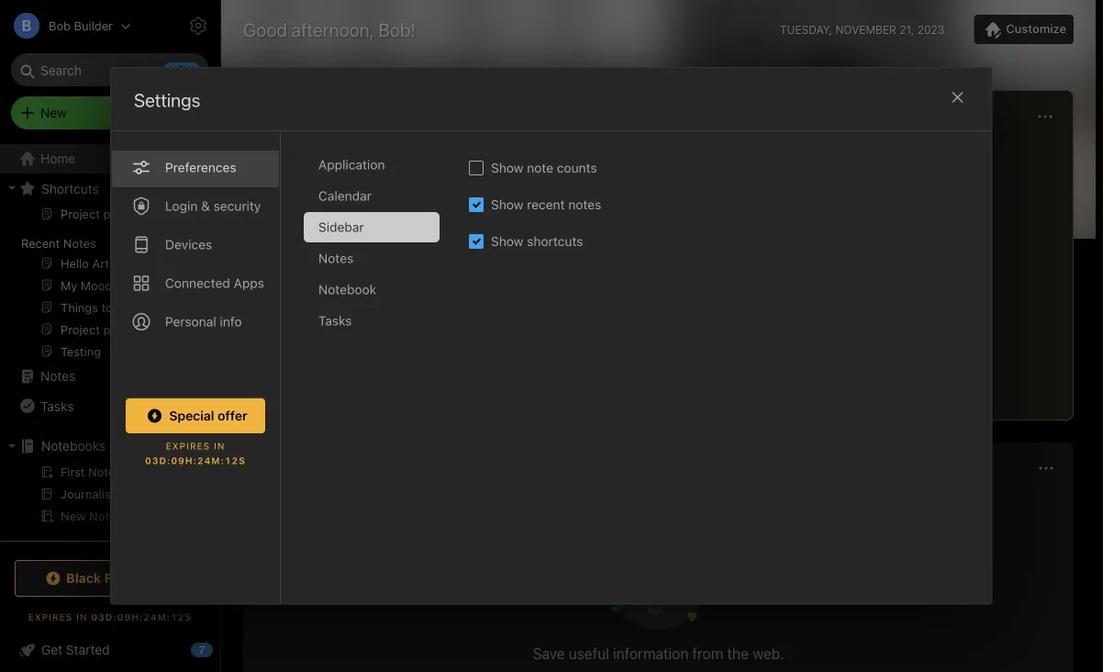 Task type: describe. For each thing, give the bounding box(es) containing it.
sales
[[535, 239, 566, 254]]

milestones
[[443, 239, 507, 254]]

each
[[343, 289, 371, 304]]

shortcuts button
[[0, 174, 212, 203]]

dai
[[377, 256, 400, 271]]

devices
[[165, 237, 212, 252]]

info
[[220, 314, 242, 329]]

project plan #1 summary lululemon nike major milestones 100 sales week 1 mm/dd/yy week 2 mm/dd/yy week 3 mm/dd/yy week 4 mm/dd/yy week 5 mm/dd/yy task 1 task 2 task 3 task 4 le...
[[443, 186, 566, 370]]

calendar
[[319, 188, 372, 204]]

0 vertical spatial mood
[[274, 239, 307, 254]]

0 vertical spatial the
[[274, 256, 293, 271]]

black friday offer
[[66, 571, 178, 586]]

information
[[613, 645, 689, 663]]

tasks inside button
[[40, 398, 74, 413]]

our
[[354, 256, 373, 271]]

nov
[[274, 382, 294, 395]]

recent notes
[[21, 236, 96, 250]]

click
[[310, 289, 339, 304]]

2 vertical spatial notes
[[40, 369, 76, 384]]

notebooks
[[41, 438, 106, 454]]

chart
[[311, 223, 342, 238]]

special
[[169, 408, 215, 424]]

lululemon
[[502, 206, 563, 221]]

login & security
[[165, 199, 261, 214]]

show note counts
[[491, 160, 598, 176]]

tem
[[370, 272, 398, 287]]

expires for special offer
[[166, 441, 211, 452]]

#1
[[520, 186, 534, 201]]

project
[[443, 186, 487, 201]]

0 vertical spatial 1
[[479, 256, 485, 271]]

1 vertical spatial 3
[[555, 338, 563, 354]]

captured
[[327, 461, 396, 476]]

new for new
[[40, 105, 67, 120]]

web
[[258, 488, 285, 503]]

Search text field
[[24, 53, 197, 86]]

03d:09h:24m:11s
[[145, 456, 246, 466]]

show for show note counts
[[491, 160, 524, 176]]

5
[[479, 322, 487, 337]]

tuesday,
[[781, 23, 833, 36]]

offer inside tab list
[[218, 408, 248, 424]]

1 vertical spatial 2
[[513, 338, 521, 354]]

november
[[836, 23, 897, 36]]

4 week from the top
[[443, 305, 476, 320]]

1 vertical spatial mood
[[287, 272, 321, 287]]

my
[[274, 186, 292, 201]]

personal info
[[165, 314, 242, 329]]

settings
[[134, 89, 201, 111]]

tasks button
[[0, 391, 212, 421]]

0 vertical spatial 3
[[479, 289, 487, 304]]

nov 1
[[274, 382, 302, 395]]

plan
[[490, 186, 517, 201]]

application tab
[[304, 150, 440, 180]]

tree containing home
[[0, 144, 220, 634]]

tab list for calendar
[[111, 131, 281, 604]]

2 vertical spatial the
[[728, 645, 749, 663]]

recent tab list
[[247, 135, 786, 154]]

special offer button
[[126, 399, 266, 434]]

new button
[[11, 96, 209, 129]]

useful
[[569, 645, 610, 663]]

expires for black friday offer
[[28, 612, 73, 622]]

notes inside tab
[[319, 251, 354, 266]]

connected apps
[[165, 276, 265, 291]]

tasks tab
[[304, 306, 440, 336]]

close image
[[947, 87, 969, 109]]

new notebook group
[[0, 461, 212, 534]]

note
[[527, 160, 554, 176]]

about
[[274, 206, 309, 221]]

login
[[165, 199, 198, 214]]

show recent notes
[[491, 197, 602, 212]]

every
[[311, 239, 343, 254]]

notes inside group
[[63, 236, 96, 250]]

recently captured button
[[254, 457, 396, 479]]

expires in 03d:09h:24m:12s
[[28, 612, 192, 622]]

my mood tracker about this template: easily chart your mood every day of the year with our dai ly mood tracker tem plate. click each square to change the cell background accordin...
[[274, 186, 400, 354]]

notebook tab
[[304, 275, 440, 305]]

apps
[[234, 276, 265, 291]]

notes
[[569, 197, 602, 212]]

black
[[66, 571, 101, 586]]

bob!
[[379, 18, 416, 40]]

in for black
[[76, 612, 88, 622]]

2 week from the top
[[443, 272, 476, 287]]

day
[[347, 239, 368, 254]]

new notebook
[[61, 509, 145, 523]]

customize
[[1007, 22, 1067, 36]]

0 vertical spatial 4
[[479, 305, 487, 320]]

customize button
[[975, 15, 1074, 44]]



Task type: vqa. For each thing, say whether or not it's contained in the screenshot.
tags button
no



Task type: locate. For each thing, give the bounding box(es) containing it.
the left "year"
[[274, 256, 293, 271]]

offer right friday
[[147, 571, 178, 586]]

in inside expires in 03d:09h:24m:11s
[[214, 441, 225, 452]]

connected
[[165, 276, 231, 291]]

mood down "year"
[[287, 272, 321, 287]]

notes down shortcuts
[[63, 236, 96, 250]]

0 horizontal spatial 2
[[479, 272, 487, 287]]

notebook
[[319, 282, 377, 297], [89, 509, 145, 523]]

recent inside group
[[21, 236, 60, 250]]

settings image
[[187, 15, 209, 37]]

0 horizontal spatial notebook
[[89, 509, 145, 523]]

special offer
[[169, 408, 248, 424]]

recent tab
[[258, 135, 299, 154]]

in
[[214, 441, 225, 452], [76, 612, 88, 622]]

Start writing… text field
[[828, 137, 1073, 405]]

1 horizontal spatial the
[[380, 305, 399, 320]]

0 horizontal spatial the
[[274, 256, 293, 271]]

1 vertical spatial notebook
[[89, 509, 145, 523]]

expires down black
[[28, 612, 73, 622]]

1
[[479, 256, 485, 271], [473, 338, 479, 354], [297, 382, 302, 395]]

your
[[346, 223, 372, 238]]

nike
[[443, 223, 469, 238]]

recently
[[258, 461, 323, 476]]

tab list containing application
[[304, 150, 455, 604]]

save useful information from the web.
[[533, 645, 785, 663]]

03d:09h:24m:12s
[[91, 612, 192, 622]]

preferences
[[165, 160, 237, 175]]

notes up tasks button
[[40, 369, 76, 384]]

2
[[479, 272, 487, 287], [513, 338, 521, 354]]

expires in 03d:09h:24m:11s
[[145, 441, 246, 466]]

3 show from the top
[[491, 234, 524, 249]]

4 up 5
[[479, 305, 487, 320]]

show for show shortcuts
[[491, 234, 524, 249]]

4 left le...
[[473, 355, 481, 370]]

major
[[472, 223, 506, 238]]

1 horizontal spatial recent
[[258, 135, 299, 151]]

mm/dd/yy
[[488, 256, 553, 271], [490, 272, 554, 287], [490, 289, 555, 304], [491, 305, 555, 320], [490, 322, 555, 337]]

None search field
[[24, 53, 197, 86]]

sidebar tab
[[304, 212, 440, 243]]

new up home
[[40, 105, 67, 120]]

sidebar
[[319, 220, 364, 235]]

0 vertical spatial offer
[[218, 408, 248, 424]]

recently captured
[[258, 461, 396, 476]]

show down recent tab list
[[491, 160, 524, 176]]

notebook inside tab
[[319, 282, 377, 297]]

tracker
[[324, 272, 366, 287]]

web.
[[753, 645, 785, 663]]

web clips tab
[[258, 488, 318, 507]]

1 vertical spatial show
[[491, 197, 524, 212]]

home
[[40, 151, 76, 166]]

recent for recent notes
[[21, 236, 60, 250]]

recent inside tab list
[[258, 135, 299, 151]]

1 horizontal spatial 3
[[555, 338, 563, 354]]

1 horizontal spatial 2
[[513, 338, 521, 354]]

1 vertical spatial in
[[76, 612, 88, 622]]

1 vertical spatial expires
[[28, 612, 73, 622]]

black friday offer button
[[15, 560, 206, 597]]

save
[[533, 645, 565, 663]]

1 vertical spatial new
[[61, 509, 86, 523]]

good
[[243, 18, 287, 40]]

tab list containing preferences
[[111, 131, 281, 604]]

tab inside recent tab list
[[322, 136, 385, 154]]

notes tab
[[304, 244, 440, 274]]

home link
[[0, 144, 220, 174]]

0 vertical spatial new
[[40, 105, 67, 120]]

show right show shortcuts checkbox
[[491, 234, 524, 249]]

tracker
[[334, 186, 380, 201]]

shortcuts
[[41, 181, 99, 196]]

Show note counts checkbox
[[469, 161, 484, 176]]

0 horizontal spatial in
[[76, 612, 88, 622]]

new inside button
[[61, 509, 86, 523]]

show for show recent notes
[[491, 197, 524, 212]]

expand notebooks image
[[5, 439, 19, 454]]

notes up the "tracker"
[[319, 251, 354, 266]]

the down 'notebook' tab
[[380, 305, 399, 320]]

0 horizontal spatial expires
[[28, 612, 73, 622]]

0 vertical spatial 2
[[479, 272, 487, 287]]

mood down "easily"
[[274, 239, 307, 254]]

afternoon,
[[292, 18, 374, 40]]

new for new notebook
[[61, 509, 86, 523]]

tab
[[322, 136, 385, 154]]

easily
[[274, 223, 308, 238]]

0 vertical spatial expires
[[166, 441, 211, 452]]

0 horizontal spatial recent
[[21, 236, 60, 250]]

of
[[372, 239, 384, 254]]

1 vertical spatial offer
[[147, 571, 178, 586]]

new inside "popup button"
[[40, 105, 67, 120]]

plate.
[[274, 272, 398, 304]]

notes
[[63, 236, 96, 250], [319, 251, 354, 266], [40, 369, 76, 384]]

the
[[274, 256, 293, 271], [380, 305, 399, 320], [728, 645, 749, 663]]

notebook inside button
[[89, 509, 145, 523]]

1 horizontal spatial tasks
[[319, 313, 352, 328]]

week
[[443, 256, 476, 271], [443, 272, 476, 287], [443, 289, 476, 304], [443, 305, 476, 320], [443, 322, 476, 337]]

2023
[[918, 23, 945, 36]]

21,
[[900, 23, 915, 36]]

recent down shortcuts
[[21, 236, 60, 250]]

in for special
[[214, 441, 225, 452]]

year
[[296, 256, 322, 271]]

tab list
[[111, 131, 281, 604], [304, 150, 455, 604]]

1 horizontal spatial offer
[[218, 408, 248, 424]]

2 horizontal spatial the
[[728, 645, 749, 663]]

le...
[[485, 355, 510, 370]]

template:
[[338, 206, 394, 221]]

expires
[[166, 441, 211, 452], [28, 612, 73, 622]]

with
[[325, 256, 350, 271]]

friday
[[104, 571, 144, 586]]

2 show from the top
[[491, 197, 524, 212]]

web clips
[[258, 488, 318, 503]]

1 week from the top
[[443, 256, 476, 271]]

tasks down click
[[319, 313, 352, 328]]

1 vertical spatial tasks
[[40, 398, 74, 413]]

calendar tab
[[304, 181, 440, 211]]

offer right special
[[218, 408, 248, 424]]

tree
[[0, 144, 220, 634]]

mood
[[296, 186, 330, 201]]

from
[[693, 645, 724, 663]]

recent for recent
[[258, 135, 299, 151]]

0 horizontal spatial tab list
[[111, 131, 281, 604]]

ly
[[274, 256, 400, 287]]

Show shortcuts checkbox
[[469, 234, 484, 249]]

1 horizontal spatial notebook
[[319, 282, 377, 297]]

1 vertical spatial recent
[[21, 236, 60, 250]]

notebooks link
[[0, 432, 212, 461]]

background
[[298, 322, 368, 337]]

tasks inside tab
[[319, 313, 352, 328]]

1 show from the top
[[491, 160, 524, 176]]

new up black
[[61, 509, 86, 523]]

recent
[[258, 135, 299, 151], [21, 236, 60, 250]]

2 vertical spatial show
[[491, 234, 524, 249]]

show shortcuts
[[491, 234, 584, 249]]

mood
[[274, 239, 307, 254], [287, 272, 321, 287]]

new
[[40, 105, 67, 120], [61, 509, 86, 523]]

the right from
[[728, 645, 749, 663]]

1 horizontal spatial expires
[[166, 441, 211, 452]]

recent up "my"
[[258, 135, 299, 151]]

0 vertical spatial notes
[[63, 236, 96, 250]]

accordin...
[[274, 338, 336, 354]]

tab list for show note counts
[[304, 150, 455, 604]]

counts
[[557, 160, 598, 176]]

0 horizontal spatial offer
[[147, 571, 178, 586]]

shortcuts
[[527, 234, 584, 249]]

notes link
[[0, 362, 212, 391]]

1 horizontal spatial in
[[214, 441, 225, 452]]

this
[[313, 206, 334, 221]]

clips
[[288, 488, 318, 503]]

recent
[[527, 197, 565, 212]]

show right show recent notes 'option'
[[491, 197, 524, 212]]

square
[[274, 305, 314, 320]]

good afternoon, bob!
[[243, 18, 416, 40]]

application
[[319, 157, 385, 172]]

1 vertical spatial 4
[[473, 355, 481, 370]]

expires inside expires in 03d:09h:24m:11s
[[166, 441, 211, 452]]

change
[[333, 305, 377, 320]]

tasks up notebooks
[[40, 398, 74, 413]]

0 vertical spatial in
[[214, 441, 225, 452]]

1 vertical spatial the
[[380, 305, 399, 320]]

1 horizontal spatial tab list
[[304, 150, 455, 604]]

0 horizontal spatial tasks
[[40, 398, 74, 413]]

expires up 03d:09h:24m:11s
[[166, 441, 211, 452]]

summary
[[443, 206, 499, 221]]

1 vertical spatial 1
[[473, 338, 479, 354]]

show
[[491, 160, 524, 176], [491, 197, 524, 212], [491, 234, 524, 249]]

personal
[[165, 314, 217, 329]]

in down black
[[76, 612, 88, 622]]

0 vertical spatial tasks
[[319, 313, 352, 328]]

100
[[510, 239, 532, 254]]

0 vertical spatial show
[[491, 160, 524, 176]]

2 vertical spatial 1
[[297, 382, 302, 395]]

&
[[201, 199, 210, 214]]

4
[[479, 305, 487, 320], [473, 355, 481, 370]]

new notebook button
[[0, 505, 212, 527]]

security
[[214, 199, 261, 214]]

0 horizontal spatial 3
[[479, 289, 487, 304]]

recent notes group
[[0, 203, 212, 369]]

cell
[[274, 322, 294, 337]]

3 week from the top
[[443, 289, 476, 304]]

Show recent notes checkbox
[[469, 198, 484, 212]]

0 vertical spatial recent
[[258, 135, 299, 151]]

0 vertical spatial notebook
[[319, 282, 377, 297]]

1 vertical spatial notes
[[319, 251, 354, 266]]

5 week from the top
[[443, 322, 476, 337]]

in up 03d:09h:24m:11s
[[214, 441, 225, 452]]



